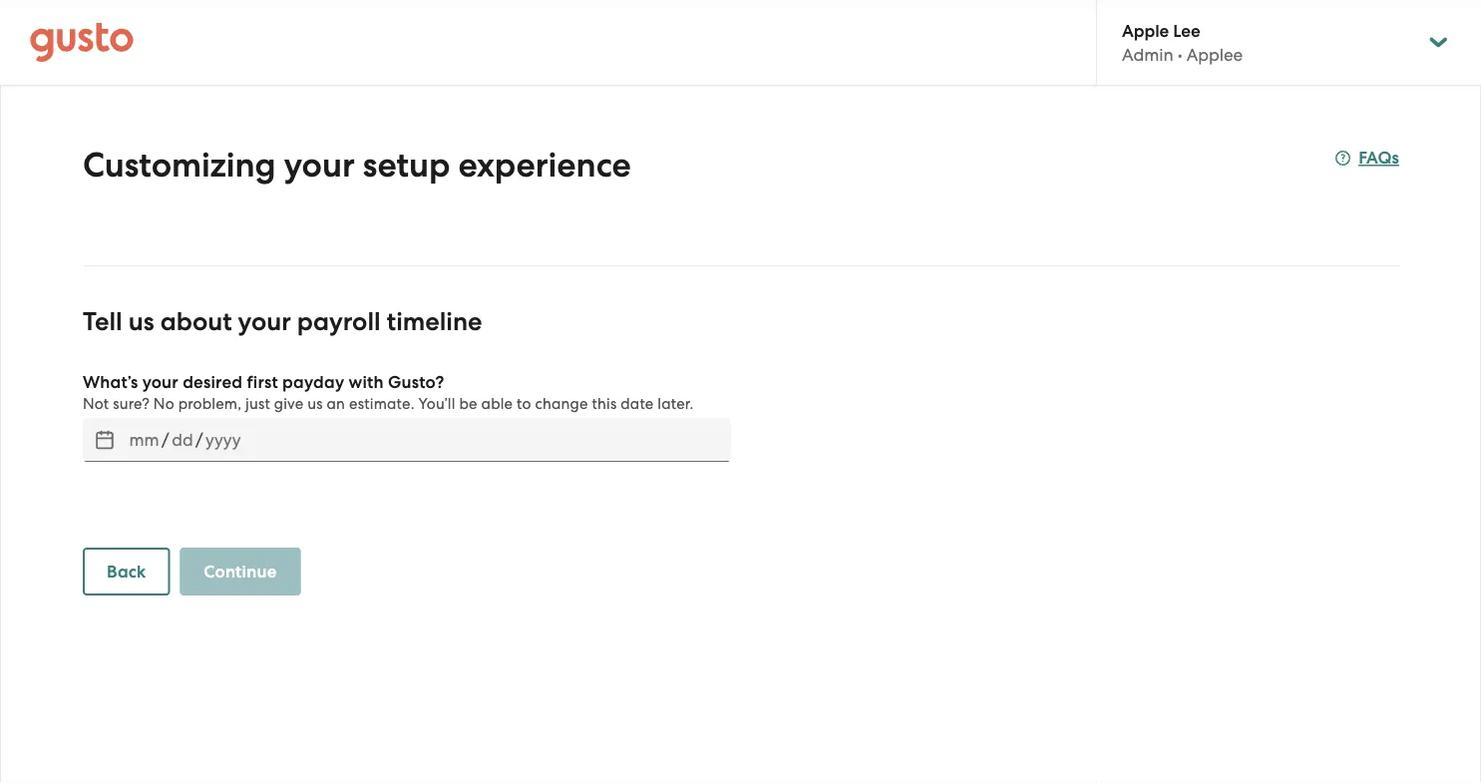 Task type: locate. For each thing, give the bounding box(es) containing it.
apple lee admin • applee
[[1122, 20, 1243, 65]]

/
[[162, 430, 169, 450], [195, 430, 203, 450]]

timeline
[[387, 307, 482, 337]]

/ down no
[[162, 430, 169, 450]]

0 vertical spatial your
[[284, 145, 355, 186]]

what's your desired first payday with gusto? not sure? no problem, just give us an estimate. you'll be able to change this date later.
[[83, 372, 694, 413]]

•
[[1178, 45, 1183, 65]]

later.
[[658, 395, 694, 413]]

problem,
[[178, 395, 242, 413]]

first
[[247, 372, 278, 392]]

us left the an
[[307, 395, 323, 413]]

/ down problem,
[[195, 430, 203, 450]]

your left setup
[[284, 145, 355, 186]]

to
[[517, 395, 531, 413]]

1 / from the left
[[162, 430, 169, 450]]

0 horizontal spatial /
[[162, 430, 169, 450]]

us right tell
[[128, 307, 154, 337]]

apple
[[1122, 20, 1169, 41]]

with
[[349, 372, 384, 392]]

1 vertical spatial your
[[238, 307, 291, 337]]

tell
[[83, 307, 122, 337]]

this
[[592, 395, 617, 413]]

your up first
[[238, 307, 291, 337]]

what's
[[83, 372, 138, 392]]

an
[[327, 395, 345, 413]]

lee
[[1174, 20, 1201, 41]]

Year (yyyy) field
[[203, 424, 243, 456]]

your
[[284, 145, 355, 186], [238, 307, 291, 337], [142, 372, 179, 392]]

admin
[[1122, 45, 1174, 65]]

1 horizontal spatial /
[[195, 430, 203, 450]]

home image
[[30, 22, 134, 62]]

0 horizontal spatial us
[[128, 307, 154, 337]]

tell us about your payroll timeline
[[83, 307, 482, 337]]

back button
[[83, 548, 170, 596]]

1 horizontal spatial us
[[307, 395, 323, 413]]

1 vertical spatial us
[[307, 395, 323, 413]]

your up no
[[142, 372, 179, 392]]

you'll
[[419, 395, 456, 413]]

your inside what's your desired first payday with gusto? not sure? no problem, just give us an estimate. you'll be able to change this date later.
[[142, 372, 179, 392]]

2 vertical spatial your
[[142, 372, 179, 392]]

customizing
[[83, 145, 276, 186]]

us
[[128, 307, 154, 337], [307, 395, 323, 413]]



Task type: describe. For each thing, give the bounding box(es) containing it.
about
[[160, 307, 232, 337]]

experience
[[458, 145, 631, 186]]

change
[[535, 395, 588, 413]]

payday
[[282, 372, 345, 392]]

back
[[107, 561, 146, 582]]

faqs button
[[1335, 146, 1400, 170]]

desired
[[183, 372, 243, 392]]

sure?
[[113, 395, 150, 413]]

2 / from the left
[[195, 430, 203, 450]]

setup
[[363, 145, 450, 186]]

applee
[[1187, 45, 1243, 65]]

estimate.
[[349, 395, 415, 413]]

your for setup
[[284, 145, 355, 186]]

not
[[83, 395, 109, 413]]

be
[[459, 395, 478, 413]]

date
[[621, 395, 654, 413]]

give
[[274, 395, 304, 413]]

Day (dd) field
[[169, 424, 195, 456]]

able
[[481, 395, 513, 413]]

faqs
[[1359, 148, 1400, 168]]

no
[[153, 395, 174, 413]]

Month (mm) field
[[127, 424, 162, 456]]

us inside what's your desired first payday with gusto? not sure? no problem, just give us an estimate. you'll be able to change this date later.
[[307, 395, 323, 413]]

gusto?
[[388, 372, 445, 392]]

your for desired
[[142, 372, 179, 392]]

customizing your setup experience
[[83, 145, 631, 186]]

payroll
[[297, 307, 381, 337]]

0 vertical spatial us
[[128, 307, 154, 337]]

just
[[245, 395, 270, 413]]



Task type: vqa. For each thing, say whether or not it's contained in the screenshot.
Choose features
no



